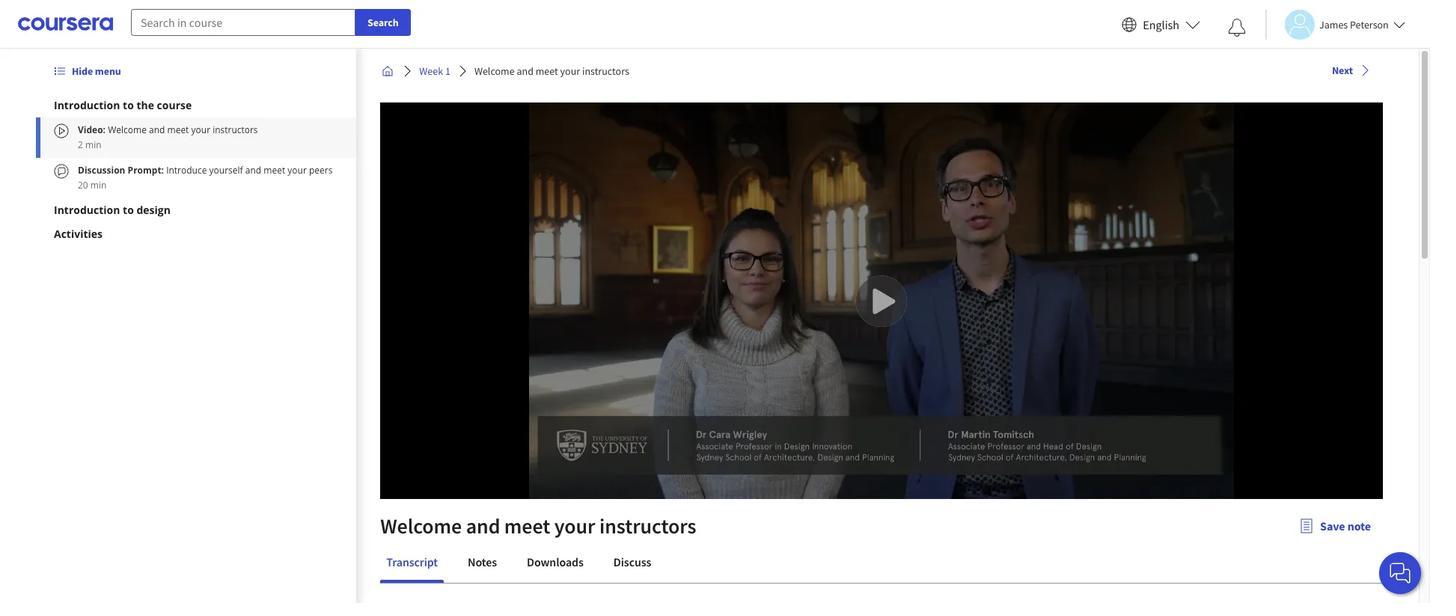 Task type: locate. For each thing, give the bounding box(es) containing it.
welcome inside video: welcome and meet your instructors 2 min
[[108, 124, 147, 136]]

note
[[1348, 519, 1371, 534]]

0 vertical spatial introduction
[[54, 98, 120, 112]]

notes
[[468, 555, 497, 570]]

1 horizontal spatial welcome
[[381, 513, 462, 540]]

to left the
[[123, 98, 134, 112]]

home image
[[382, 65, 394, 77]]

hide
[[72, 64, 93, 78]]

0 vertical spatial to
[[123, 98, 134, 112]]

welcome and meet your instructors
[[475, 64, 630, 78], [381, 513, 697, 540]]

0 vertical spatial welcome
[[475, 64, 515, 78]]

peterson
[[1350, 18, 1389, 31]]

introduction to the course
[[54, 98, 192, 112]]

transcript tab panel
[[381, 584, 1383, 603]]

2 introduction from the top
[[54, 203, 120, 217]]

your
[[560, 64, 580, 78], [191, 124, 210, 136], [288, 164, 307, 177], [555, 513, 595, 540]]

1
[[445, 64, 451, 78]]

1 to from the top
[[123, 98, 134, 112]]

discuss
[[614, 555, 651, 570]]

0 vertical spatial min
[[85, 138, 101, 151]]

and
[[517, 64, 534, 78], [149, 124, 165, 136], [245, 164, 261, 177], [466, 513, 500, 540]]

1 vertical spatial introduction
[[54, 203, 120, 217]]

next button
[[1326, 57, 1377, 84]]

yourself
[[209, 164, 243, 177]]

introduction up the video:
[[54, 98, 120, 112]]

instructors
[[582, 64, 630, 78], [213, 124, 258, 136], [600, 513, 697, 540]]

week 1
[[419, 64, 451, 78]]

design
[[137, 203, 171, 217]]

discuss button
[[608, 544, 657, 580]]

peers
[[309, 164, 333, 177]]

your inside the discussion prompt: introduce yourself and meet your peers 20 min
[[288, 164, 307, 177]]

related lecture content tabs tab list
[[381, 544, 1383, 583]]

introduction to design button
[[54, 203, 339, 218]]

0 horizontal spatial welcome
[[108, 124, 147, 136]]

downloads button
[[521, 544, 590, 580]]

your inside video: welcome and meet your instructors 2 min
[[191, 124, 210, 136]]

min right "2"
[[85, 138, 101, 151]]

0 minutes 0 seconds element
[[452, 492, 472, 506]]

introduction
[[54, 98, 120, 112], [54, 203, 120, 217]]

welcome down introduction to the course on the top left
[[108, 124, 147, 136]]

1 vertical spatial welcome
[[108, 124, 147, 136]]

coursera image
[[18, 12, 113, 36]]

welcome and meet your instructors link
[[469, 58, 635, 85]]

2 vertical spatial welcome
[[381, 513, 462, 540]]

to
[[123, 98, 134, 112], [123, 203, 134, 217]]

and inside the discussion prompt: introduce yourself and meet your peers 20 min
[[245, 164, 261, 177]]

downloads
[[527, 555, 584, 570]]

20
[[78, 179, 88, 192]]

1 vertical spatial instructors
[[213, 124, 258, 136]]

save note
[[1321, 519, 1371, 534]]

meet
[[536, 64, 558, 78], [167, 124, 189, 136], [264, 164, 285, 177], [504, 513, 550, 540]]

introduction to the course button
[[54, 98, 339, 113]]

transcript
[[387, 555, 438, 570]]

welcome right 1 on the left top of page
[[475, 64, 515, 78]]

activities button
[[54, 227, 339, 242]]

discussion
[[78, 164, 125, 177]]

save note button
[[1288, 508, 1383, 544]]

james
[[1320, 18, 1348, 31]]

1 introduction from the top
[[54, 98, 120, 112]]

2 horizontal spatial welcome
[[475, 64, 515, 78]]

0 vertical spatial welcome and meet your instructors
[[475, 64, 630, 78]]

min down discussion
[[90, 179, 107, 192]]

to left design
[[123, 203, 134, 217]]

introduction down 20
[[54, 203, 120, 217]]

prompt:
[[128, 164, 164, 177]]

2
[[78, 138, 83, 151]]

0 vertical spatial instructors
[[582, 64, 630, 78]]

welcome
[[475, 64, 515, 78], [108, 124, 147, 136], [381, 513, 462, 540]]

1 vertical spatial to
[[123, 203, 134, 217]]

2 to from the top
[[123, 203, 134, 217]]

welcome down the mute icon
[[381, 513, 462, 540]]

transcript button
[[381, 544, 444, 580]]

james peterson button
[[1266, 9, 1406, 39]]

course
[[157, 98, 192, 112]]

min inside the discussion prompt: introduce yourself and meet your peers 20 min
[[90, 179, 107, 192]]

min
[[85, 138, 101, 151], [90, 179, 107, 192]]

english
[[1143, 17, 1180, 32]]

discussion prompt: introduce yourself and meet your peers 20 min
[[78, 164, 333, 192]]

introduction for introduction to design
[[54, 203, 120, 217]]

week
[[419, 64, 443, 78]]

video:
[[78, 124, 106, 136]]

1 vertical spatial min
[[90, 179, 107, 192]]



Task type: describe. For each thing, give the bounding box(es) containing it.
2 minutes 18 seconds element
[[488, 492, 509, 506]]

show notifications image
[[1228, 19, 1246, 37]]

english button
[[1116, 0, 1207, 49]]

notes button
[[462, 544, 503, 580]]

meet inside video: welcome and meet your instructors 2 min
[[167, 124, 189, 136]]

and inside video: welcome and meet your instructors 2 min
[[149, 124, 165, 136]]

save
[[1321, 519, 1346, 534]]

1 vertical spatial welcome and meet your instructors
[[381, 513, 697, 540]]

to for the
[[123, 98, 134, 112]]

introduction to design
[[54, 203, 171, 217]]

2 vertical spatial instructors
[[600, 513, 697, 540]]

mute image
[[416, 492, 435, 507]]

next
[[1332, 64, 1354, 77]]

chat with us image
[[1389, 561, 1413, 585]]

activities
[[54, 227, 103, 241]]

instructors inside video: welcome and meet your instructors 2 min
[[213, 124, 258, 136]]

introduction for introduction to the course
[[54, 98, 120, 112]]

search button
[[356, 9, 411, 36]]

video: welcome and meet your instructors 2 min
[[78, 124, 258, 151]]

menu
[[95, 64, 121, 78]]

2:18
[[488, 492, 509, 506]]

play image
[[392, 493, 407, 505]]

to for design
[[123, 203, 134, 217]]

welcome and meet your instructors inside welcome and meet your instructors link
[[475, 64, 630, 78]]

search
[[368, 16, 399, 29]]

0:00 / 2:18
[[452, 492, 509, 506]]

/
[[478, 492, 482, 506]]

hide menu
[[72, 64, 121, 78]]

week 1 link
[[413, 58, 457, 85]]

james peterson
[[1320, 18, 1389, 31]]

hide menu button
[[48, 58, 127, 85]]

the
[[137, 98, 154, 112]]

Search in course text field
[[131, 9, 356, 36]]

meet inside the discussion prompt: introduce yourself and meet your peers 20 min
[[264, 164, 285, 177]]

0:00
[[452, 492, 472, 506]]

full screen image
[[1359, 492, 1378, 507]]

min inside video: welcome and meet your instructors 2 min
[[85, 138, 101, 151]]

introduce
[[166, 164, 207, 177]]



Task type: vqa. For each thing, say whether or not it's contained in the screenshot.
Arts and Humanities 338 courses
no



